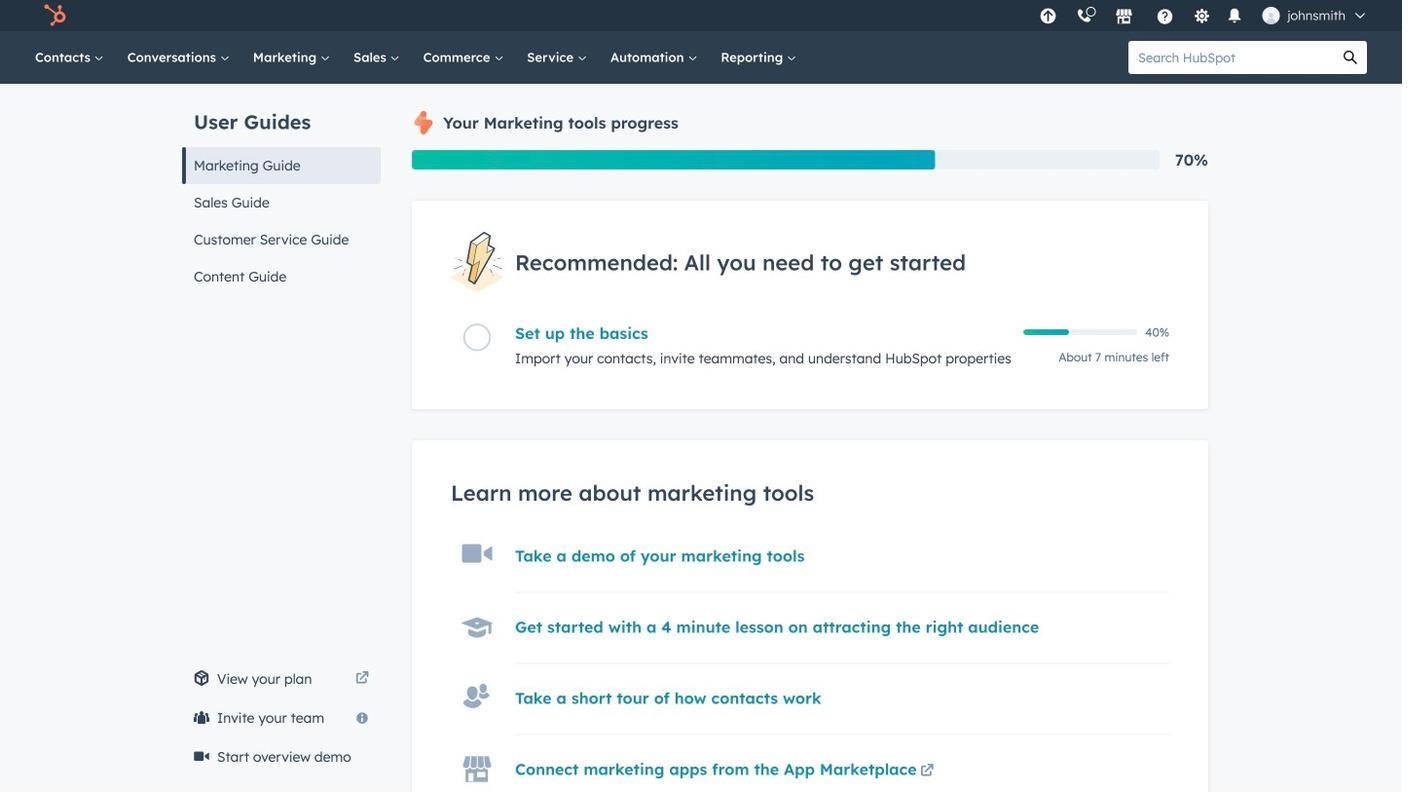 Task type: vqa. For each thing, say whether or not it's contained in the screenshot.
Link opens in a new window icon at bottom
yes



Task type: describe. For each thing, give the bounding box(es) containing it.
user guides element
[[182, 84, 381, 295]]

link opens in a new window image
[[921, 765, 934, 779]]

Search HubSpot search field
[[1129, 41, 1335, 74]]



Task type: locate. For each thing, give the bounding box(es) containing it.
marketplaces image
[[1116, 9, 1133, 26]]

menu
[[1030, 0, 1380, 31]]

[object object] complete progress bar
[[1024, 330, 1070, 335]]

john smith image
[[1263, 7, 1280, 24]]

progress bar
[[412, 150, 936, 170]]

link opens in a new window image
[[356, 667, 369, 691], [356, 672, 369, 686], [921, 760, 934, 784]]



